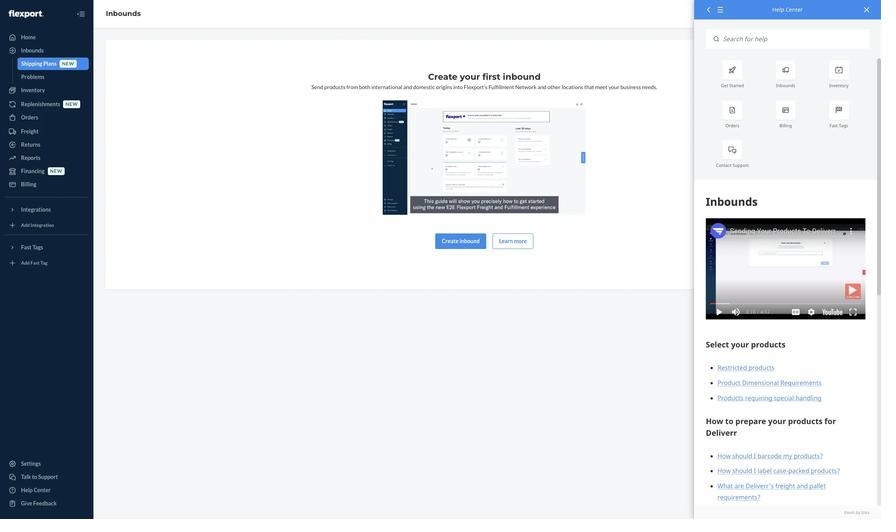 Task type: vqa. For each thing, say whether or not it's contained in the screenshot.
"Open notifications" icon
no



Task type: describe. For each thing, give the bounding box(es) containing it.
integrations
[[21, 207, 51, 213]]

give feedback button
[[5, 498, 89, 510]]

1 vertical spatial your
[[609, 84, 620, 90]]

into
[[454, 84, 463, 90]]

needs.
[[643, 84, 658, 90]]

1 horizontal spatial support
[[733, 162, 750, 168]]

support inside button
[[38, 474, 58, 481]]

0 vertical spatial orders
[[21, 114, 38, 121]]

home link
[[5, 31, 89, 44]]

create your first inbound send products from both international and domestic origins into flexport's fulfillment network and other locations that meet your business needs.
[[312, 72, 658, 90]]

add fast tag
[[21, 260, 48, 266]]

create inbound button
[[436, 234, 487, 249]]

get
[[722, 83, 729, 89]]

problems link
[[17, 71, 89, 83]]

elevio by dixa
[[845, 510, 870, 516]]

shipping plans
[[21, 60, 57, 67]]

contact support
[[717, 162, 750, 168]]

1 horizontal spatial tags
[[840, 123, 849, 128]]

add for add fast tag
[[21, 260, 30, 266]]

new for shipping plans
[[62, 61, 74, 67]]

0 horizontal spatial your
[[460, 72, 481, 82]]

shipping
[[21, 60, 42, 67]]

inventory link
[[5, 84, 89, 97]]

fast inside dropdown button
[[21, 244, 31, 251]]

create inbound
[[442, 238, 480, 245]]

that
[[585, 84, 595, 90]]

locations
[[562, 84, 584, 90]]

new for replenishments
[[66, 101, 78, 107]]

talk to support
[[21, 474, 58, 481]]

inbound inside create your first inbound send products from both international and domestic origins into flexport's fulfillment network and other locations that meet your business needs.
[[503, 72, 541, 82]]

integrations button
[[5, 204, 89, 216]]

1 horizontal spatial orders
[[726, 123, 740, 128]]

inbound inside button
[[460, 238, 480, 245]]

tag
[[40, 260, 48, 266]]

0 vertical spatial help center
[[773, 6, 804, 13]]

0 vertical spatial inbounds link
[[106, 9, 141, 18]]

learn
[[500, 238, 513, 245]]

financing
[[21, 168, 45, 175]]

first
[[483, 72, 501, 82]]

add integration
[[21, 223, 54, 229]]

domestic
[[414, 84, 435, 90]]

returns link
[[5, 139, 89, 151]]

0 vertical spatial fast
[[830, 123, 839, 128]]

create for your
[[428, 72, 458, 82]]

origins
[[436, 84, 453, 90]]

add fast tag link
[[5, 257, 89, 270]]

1 vertical spatial help center
[[21, 487, 51, 494]]

reports
[[21, 155, 40, 161]]

meet
[[596, 84, 608, 90]]

feedback
[[33, 501, 57, 507]]

settings link
[[5, 458, 89, 471]]

elevio
[[845, 510, 856, 516]]

business
[[621, 84, 642, 90]]

1 and from the left
[[404, 84, 413, 90]]

settings
[[21, 461, 41, 468]]

1 vertical spatial inbounds
[[21, 47, 44, 54]]

add for add integration
[[21, 223, 30, 229]]



Task type: locate. For each thing, give the bounding box(es) containing it.
tags inside dropdown button
[[33, 244, 43, 251]]

contact
[[717, 162, 732, 168]]

fast tags
[[830, 123, 849, 128], [21, 244, 43, 251]]

1 horizontal spatial billing
[[780, 123, 793, 128]]

1 horizontal spatial center
[[786, 6, 804, 13]]

billing
[[780, 123, 793, 128], [21, 181, 36, 188]]

and left other
[[538, 84, 547, 90]]

new down reports link
[[50, 169, 62, 174]]

video element
[[383, 101, 586, 215]]

2 vertical spatial new
[[50, 169, 62, 174]]

add
[[21, 223, 30, 229], [21, 260, 30, 266]]

fulfillment
[[489, 84, 515, 90]]

create inside button
[[442, 238, 459, 245]]

1 vertical spatial tags
[[33, 244, 43, 251]]

freight
[[21, 128, 39, 135]]

0 vertical spatial new
[[62, 61, 74, 67]]

help center up search search box
[[773, 6, 804, 13]]

get started
[[722, 83, 745, 89]]

1 vertical spatial center
[[34, 487, 51, 494]]

add integration link
[[5, 219, 89, 232]]

add left integration
[[21, 223, 30, 229]]

1 vertical spatial support
[[38, 474, 58, 481]]

talk to support button
[[5, 472, 89, 484]]

1 vertical spatial inbound
[[460, 238, 480, 245]]

0 horizontal spatial tags
[[33, 244, 43, 251]]

returns
[[21, 141, 40, 148]]

1 vertical spatial orders
[[726, 123, 740, 128]]

1 horizontal spatial inventory
[[830, 83, 849, 89]]

1 horizontal spatial fast tags
[[830, 123, 849, 128]]

0 horizontal spatial orders
[[21, 114, 38, 121]]

1 add from the top
[[21, 223, 30, 229]]

your up the flexport's
[[460, 72, 481, 82]]

create inside create your first inbound send products from both international and domestic origins into flexport's fulfillment network and other locations that meet your business needs.
[[428, 72, 458, 82]]

fast
[[830, 123, 839, 128], [21, 244, 31, 251], [31, 260, 40, 266]]

inbound left 'learn'
[[460, 238, 480, 245]]

your right meet at the right top of page
[[609, 84, 620, 90]]

by
[[857, 510, 861, 516]]

1 horizontal spatial inbound
[[503, 72, 541, 82]]

support right contact
[[733, 162, 750, 168]]

new for financing
[[50, 169, 62, 174]]

inventory
[[830, 83, 849, 89], [21, 87, 45, 94]]

add left tag
[[21, 260, 30, 266]]

1 vertical spatial fast
[[21, 244, 31, 251]]

more
[[514, 238, 527, 245]]

2 vertical spatial inbounds
[[777, 83, 796, 89]]

new right plans
[[62, 61, 74, 67]]

learn more button
[[493, 234, 534, 249]]

0 horizontal spatial help center
[[21, 487, 51, 494]]

help up give
[[21, 487, 33, 494]]

inbound
[[503, 72, 541, 82], [460, 238, 480, 245]]

both
[[359, 84, 371, 90]]

2 add from the top
[[21, 260, 30, 266]]

0 vertical spatial tags
[[840, 123, 849, 128]]

0 vertical spatial center
[[786, 6, 804, 13]]

new
[[62, 61, 74, 67], [66, 101, 78, 107], [50, 169, 62, 174]]

1 vertical spatial inbounds link
[[5, 44, 89, 57]]

2 horizontal spatial inbounds
[[777, 83, 796, 89]]

1 vertical spatial fast tags
[[21, 244, 43, 251]]

from
[[347, 84, 358, 90]]

home
[[21, 34, 36, 41]]

center
[[786, 6, 804, 13], [34, 487, 51, 494]]

0 horizontal spatial inbounds
[[21, 47, 44, 54]]

help center
[[773, 6, 804, 13], [21, 487, 51, 494]]

send
[[312, 84, 323, 90]]

and left domestic
[[404, 84, 413, 90]]

support down settings link
[[38, 474, 58, 481]]

Search search field
[[720, 29, 870, 49]]

network
[[516, 84, 537, 90]]

0 vertical spatial fast tags
[[830, 123, 849, 128]]

your
[[460, 72, 481, 82], [609, 84, 620, 90]]

1 horizontal spatial inbounds link
[[106, 9, 141, 18]]

1 vertical spatial help
[[21, 487, 33, 494]]

0 vertical spatial help
[[773, 6, 785, 13]]

1 vertical spatial billing
[[21, 181, 36, 188]]

0 horizontal spatial inventory
[[21, 87, 45, 94]]

1 horizontal spatial your
[[609, 84, 620, 90]]

flexport's
[[464, 84, 488, 90]]

0 horizontal spatial inbound
[[460, 238, 480, 245]]

0 vertical spatial create
[[428, 72, 458, 82]]

other
[[548, 84, 561, 90]]

new up orders link
[[66, 101, 78, 107]]

give feedback
[[21, 501, 57, 507]]

0 horizontal spatial center
[[34, 487, 51, 494]]

1 vertical spatial create
[[442, 238, 459, 245]]

talk
[[21, 474, 31, 481]]

learn more
[[500, 238, 527, 245]]

international
[[372, 84, 403, 90]]

0 horizontal spatial support
[[38, 474, 58, 481]]

0 vertical spatial add
[[21, 223, 30, 229]]

inbounds
[[106, 9, 141, 18], [21, 47, 44, 54], [777, 83, 796, 89]]

0 vertical spatial your
[[460, 72, 481, 82]]

center down talk to support
[[34, 487, 51, 494]]

0 vertical spatial inbounds
[[106, 9, 141, 18]]

support
[[733, 162, 750, 168], [38, 474, 58, 481]]

to
[[32, 474, 37, 481]]

inventory inside 'link'
[[21, 87, 45, 94]]

1 horizontal spatial and
[[538, 84, 547, 90]]

help center down to
[[21, 487, 51, 494]]

1 horizontal spatial help
[[773, 6, 785, 13]]

and
[[404, 84, 413, 90], [538, 84, 547, 90]]

help center link
[[5, 485, 89, 497]]

replenishments
[[21, 101, 60, 108]]

tags
[[840, 123, 849, 128], [33, 244, 43, 251]]

2 and from the left
[[538, 84, 547, 90]]

freight link
[[5, 125, 89, 138]]

0 vertical spatial inbound
[[503, 72, 541, 82]]

close navigation image
[[76, 9, 86, 19]]

inbounds link
[[106, 9, 141, 18], [5, 44, 89, 57]]

problems
[[21, 74, 44, 80]]

create
[[428, 72, 458, 82], [442, 238, 459, 245]]

give
[[21, 501, 32, 507]]

0 vertical spatial billing
[[780, 123, 793, 128]]

create for inbound
[[442, 238, 459, 245]]

0 horizontal spatial billing
[[21, 181, 36, 188]]

0 horizontal spatial help
[[21, 487, 33, 494]]

plans
[[43, 60, 57, 67]]

0 horizontal spatial inbounds link
[[5, 44, 89, 57]]

0 horizontal spatial fast tags
[[21, 244, 43, 251]]

integration
[[31, 223, 54, 229]]

1 vertical spatial add
[[21, 260, 30, 266]]

inbound up network
[[503, 72, 541, 82]]

help
[[773, 6, 785, 13], [21, 487, 33, 494]]

orders
[[21, 114, 38, 121], [726, 123, 740, 128]]

1 vertical spatial new
[[66, 101, 78, 107]]

fast tags inside dropdown button
[[21, 244, 43, 251]]

products
[[324, 84, 346, 90]]

1 horizontal spatial help center
[[773, 6, 804, 13]]

1 horizontal spatial inbounds
[[106, 9, 141, 18]]

reports link
[[5, 152, 89, 164]]

0 horizontal spatial and
[[404, 84, 413, 90]]

2 vertical spatial fast
[[31, 260, 40, 266]]

center up search search box
[[786, 6, 804, 13]]

fast tags button
[[5, 242, 89, 254]]

help up search search box
[[773, 6, 785, 13]]

center inside help center link
[[34, 487, 51, 494]]

started
[[730, 83, 745, 89]]

billing link
[[5, 178, 89, 191]]

flexport logo image
[[9, 10, 44, 18]]

elevio by dixa link
[[707, 510, 870, 516]]

orders link
[[5, 111, 89, 124]]

dixa
[[862, 510, 870, 516]]

0 vertical spatial support
[[733, 162, 750, 168]]



